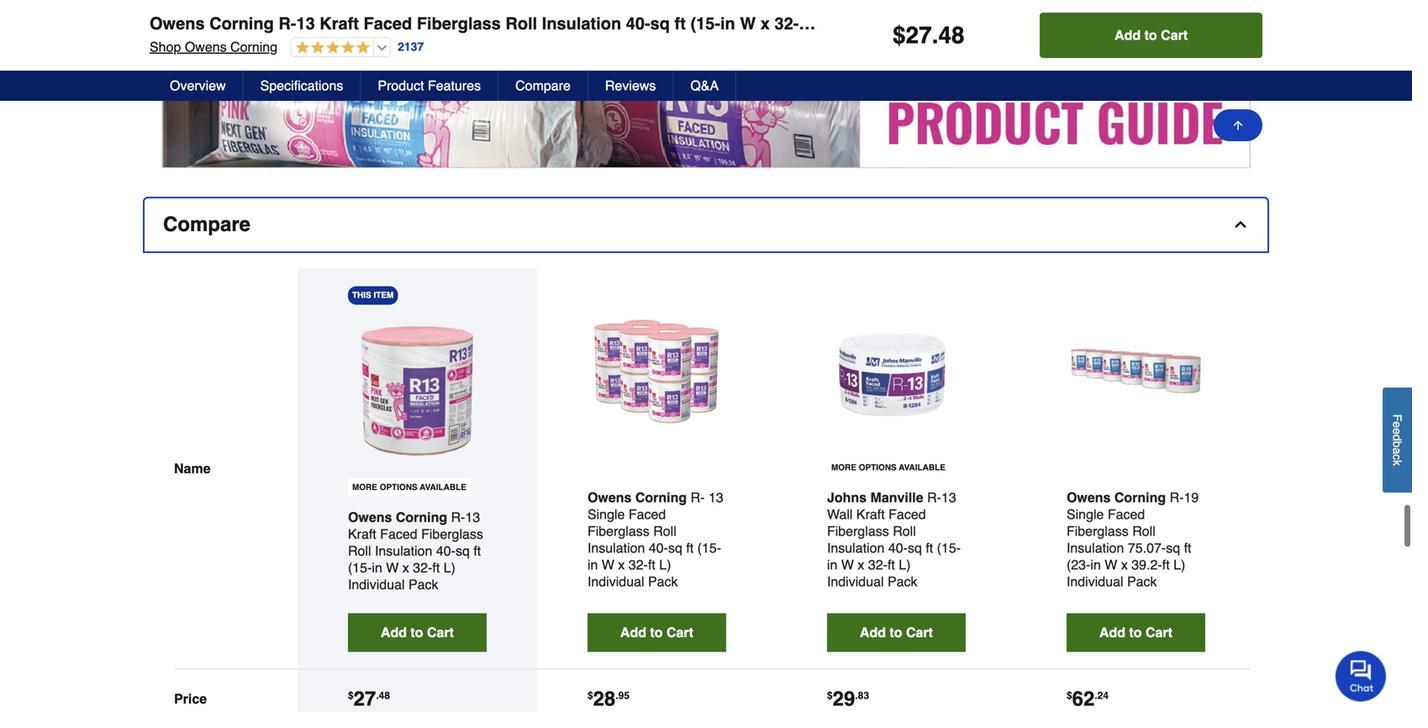Task type: vqa. For each thing, say whether or not it's contained in the screenshot.
to
yes



Task type: locate. For each thing, give the bounding box(es) containing it.
27
[[906, 22, 932, 49], [354, 687, 376, 710]]

1 vertical spatial more
[[352, 483, 377, 492]]

x inside r-13 kraft faced fiberglass roll insulation 40-sq ft (15-in w x 32-ft l) individual pack
[[403, 560, 409, 576]]

1 horizontal spatial options
[[859, 463, 897, 473]]

individual inside the r-19 single faced fiberglass roll insulation 75.07-sq ft (23-in w x 39.2-ft l) individual pack
[[1067, 574, 1124, 589]]

corning for r- 13 single faced fiberglass roll insulation 40-sq ft (15- in w x 32-ft l) individual pack
[[635, 490, 687, 505]]

sq inside the r-19 single faced fiberglass roll insulation 75.07-sq ft (23-in w x 39.2-ft l) individual pack
[[1166, 540, 1180, 556]]

owens corning for r- 13 single faced fiberglass roll insulation 40-sq ft (15- in w x 32-ft l) individual pack
[[588, 490, 687, 505]]

overview
[[170, 78, 226, 93]]

sq for r-19 single faced fiberglass roll insulation 75.07-sq ft (23-in w x 39.2-ft l) individual pack
[[1166, 540, 1180, 556]]

c
[[1391, 454, 1404, 460]]

r-
[[279, 14, 296, 33], [691, 490, 705, 505], [927, 490, 942, 505], [1170, 490, 1184, 505], [451, 510, 465, 525]]

faced inside r-13 kraft faced fiberglass roll insulation 40-sq ft (15-in w x 32-ft l) individual pack
[[380, 526, 418, 542]]

$ 27 . 48
[[893, 22, 965, 49], [348, 687, 390, 710]]

owens for r-19 single faced fiberglass roll insulation 75.07-sq ft (23-in w x 39.2-ft l) individual pack
[[1067, 490, 1111, 505]]

1 horizontal spatial owens corning
[[588, 490, 687, 505]]

q&a button
[[674, 71, 737, 101]]

options up r-13 kraft faced fiberglass roll insulation 40-sq ft (15-in w x 32-ft l) individual pack
[[380, 483, 418, 492]]

r-13 wall kraft faced fiberglass roll insulation 40-sq ft (15- in w x 32-ft l) individual pack
[[827, 490, 961, 589]]

$ 62 . 24
[[1067, 687, 1109, 710]]

insulation for r- 13 single faced fiberglass roll insulation 40-sq ft (15- in w x 32-ft l) individual pack
[[588, 540, 645, 556]]

insulation inside r-13 kraft faced fiberglass roll insulation 40-sq ft (15-in w x 32-ft l) individual pack
[[375, 543, 432, 559]]

. inside $ 27 . 48
[[376, 690, 379, 702]]

1 horizontal spatial 48
[[939, 22, 965, 49]]

owens corning r-13 kraft faced fiberglass roll insulation 40-sq ft (15-in w x 32-ft l) individual pack
[[150, 14, 958, 33]]

x
[[761, 14, 770, 33], [618, 557, 625, 573], [858, 557, 865, 573], [1121, 557, 1128, 573], [403, 560, 409, 576]]

40- inside r- 13 single faced fiberglass roll insulation 40-sq ft (15- in w x 32-ft l) individual pack
[[649, 540, 668, 556]]

more options available
[[831, 463, 946, 473], [352, 483, 466, 492]]

0 horizontal spatial single
[[588, 507, 625, 522]]

1 horizontal spatial compare
[[515, 78, 571, 93]]

w for r-13 kraft faced fiberglass roll insulation 40-sq ft (15-in w x 32-ft l) individual pack
[[386, 560, 399, 576]]

1 horizontal spatial $ 27 . 48
[[893, 22, 965, 49]]

product features
[[378, 78, 481, 93]]

available up manville
[[899, 463, 946, 473]]

13 for r- 13 single faced fiberglass roll insulation 40-sq ft (15- in w x 32-ft l) individual pack
[[709, 490, 724, 505]]

fiberglass inside r- 13 single faced fiberglass roll insulation 40-sq ft (15- in w x 32-ft l) individual pack
[[588, 523, 650, 539]]

0 horizontal spatial options
[[380, 483, 418, 492]]

a
[[1391, 448, 1404, 454]]

available
[[899, 463, 946, 473], [420, 483, 466, 492]]

0 vertical spatial available
[[899, 463, 946, 473]]

owens for r-13 kraft faced fiberglass roll insulation 40-sq ft (15-in w x 32-ft l) individual pack
[[348, 510, 392, 525]]

more up r-13 kraft faced fiberglass roll insulation 40-sq ft (15-in w x 32-ft l) individual pack
[[352, 483, 377, 492]]

r- inside r-13 kraft faced fiberglass roll insulation 40-sq ft (15-in w x 32-ft l) individual pack
[[451, 510, 465, 525]]

(15-
[[691, 14, 720, 33], [697, 540, 721, 556], [937, 540, 961, 556], [348, 560, 372, 576]]

more options available cell up r-13 kraft faced fiberglass roll insulation 40-sq ft (15-in w x 32-ft l) individual pack
[[348, 478, 471, 497]]

this
[[352, 291, 371, 300]]

24
[[1098, 690, 1109, 702]]

0 horizontal spatial more
[[352, 483, 377, 492]]

13
[[296, 14, 315, 33], [709, 490, 724, 505], [942, 490, 956, 505], [465, 510, 480, 525]]

reviews
[[605, 78, 656, 93]]

w inside the r-19 single faced fiberglass roll insulation 75.07-sq ft (23-in w x 39.2-ft l) individual pack
[[1105, 557, 1118, 573]]

pack inside r-13 kraft faced fiberglass roll insulation 40-sq ft (15-in w x 32-ft l) individual pack
[[409, 577, 438, 592]]

l) inside r-13 kraft faced fiberglass roll insulation 40-sq ft (15-in w x 32-ft l) individual pack
[[444, 560, 456, 576]]

fiberglass for r- 13 single faced fiberglass roll insulation 40-sq ft (15- in w x 32-ft l) individual pack
[[588, 523, 650, 539]]

0 vertical spatial options
[[859, 463, 897, 473]]

faced for r-13 kraft faced fiberglass roll insulation 40-sq ft (15-in w x 32-ft l) individual pack
[[380, 526, 418, 542]]

pack for r- 13 single faced fiberglass roll insulation 40-sq ft (15- in w x 32-ft l) individual pack
[[648, 574, 678, 589]]

johns
[[827, 490, 867, 505]]

owens
[[150, 14, 205, 33], [185, 39, 227, 55], [588, 490, 632, 505], [1067, 490, 1111, 505], [348, 510, 392, 525]]

1 vertical spatial more options available cell
[[348, 478, 471, 497]]

0 horizontal spatial more options available cell
[[348, 478, 471, 497]]

specifications
[[260, 78, 343, 93]]

0 vertical spatial $ 27 . 48
[[893, 22, 965, 49]]

in inside the r-19 single faced fiberglass roll insulation 75.07-sq ft (23-in w x 39.2-ft l) individual pack
[[1091, 557, 1101, 573]]

single
[[588, 507, 625, 522], [1067, 507, 1104, 522]]

0 vertical spatial 27
[[906, 22, 932, 49]]

1 vertical spatial compare
[[163, 213, 251, 236]]

insulation inside r- 13 single faced fiberglass roll insulation 40-sq ft (15- in w x 32-ft l) individual pack
[[588, 540, 645, 556]]

owens corning r-13 kraft faced fiberglass roll insulation 40-sq ft (15-in w x 32-ft l) individual pack image
[[348, 322, 487, 460]]

l)
[[815, 14, 831, 33], [659, 557, 671, 573], [899, 557, 911, 573], [1174, 557, 1186, 573], [444, 560, 456, 576]]

r- inside r- 13 single faced fiberglass roll insulation 40-sq ft (15- in w x 32-ft l) individual pack
[[691, 490, 705, 505]]

add to cart button
[[1040, 13, 1263, 58], [348, 613, 487, 652], [588, 613, 726, 652], [827, 613, 966, 652], [1067, 613, 1205, 652]]

0 vertical spatial more
[[831, 463, 857, 473]]

owens corning
[[588, 490, 687, 505], [1067, 490, 1166, 505], [348, 510, 447, 525]]

pack inside the r-19 single faced fiberglass roll insulation 75.07-sq ft (23-in w x 39.2-ft l) individual pack
[[1127, 574, 1157, 589]]

more
[[831, 463, 857, 473], [352, 483, 377, 492]]

kraft inside r-13 kraft faced fiberglass roll insulation 40-sq ft (15-in w x 32-ft l) individual pack
[[348, 526, 376, 542]]

r- for r-13 wall kraft faced fiberglass roll insulation 40-sq ft (15- in w x 32-ft l) individual pack
[[927, 490, 942, 505]]

0 horizontal spatial owens corning
[[348, 510, 447, 525]]

0 vertical spatial kraft
[[320, 14, 359, 33]]

more options available cell up manville
[[827, 459, 950, 477]]

in for r-19 single faced fiberglass roll insulation 75.07-sq ft (23-in w x 39.2-ft l) individual pack
[[1091, 557, 1101, 573]]

w for r-19 single faced fiberglass roll insulation 75.07-sq ft (23-in w x 39.2-ft l) individual pack
[[1105, 557, 1118, 573]]

1 horizontal spatial 27
[[906, 22, 932, 49]]

overview button
[[153, 71, 244, 101]]

40- inside r-13 wall kraft faced fiberglass roll insulation 40-sq ft (15- in w x 32-ft l) individual pack
[[888, 540, 908, 556]]

insulation inside the r-19 single faced fiberglass roll insulation 75.07-sq ft (23-in w x 39.2-ft l) individual pack
[[1067, 540, 1124, 556]]

1 horizontal spatial more options available
[[831, 463, 946, 473]]

name
[[174, 461, 211, 476]]

kraft inside r-13 wall kraft faced fiberglass roll insulation 40-sq ft (15- in w x 32-ft l) individual pack
[[857, 507, 885, 522]]

1 e from the top
[[1391, 422, 1404, 428]]

pack inside r-13 wall kraft faced fiberglass roll insulation 40-sq ft (15- in w x 32-ft l) individual pack
[[888, 574, 918, 589]]

13 inside r- 13 single faced fiberglass roll insulation 40-sq ft (15- in w x 32-ft l) individual pack
[[709, 490, 724, 505]]

0 vertical spatial compare
[[515, 78, 571, 93]]

40-
[[626, 14, 650, 33], [649, 540, 668, 556], [888, 540, 908, 556], [436, 543, 456, 559]]

$
[[893, 22, 906, 49], [348, 690, 354, 702], [588, 690, 593, 702], [827, 690, 833, 702], [1067, 690, 1072, 702]]

1 single from the left
[[588, 507, 625, 522]]

0 horizontal spatial more options available
[[352, 483, 466, 492]]

1 vertical spatial more options available
[[352, 483, 466, 492]]

r- inside the r-19 single faced fiberglass roll insulation 75.07-sq ft (23-in w x 39.2-ft l) individual pack
[[1170, 490, 1184, 505]]

pack
[[918, 14, 958, 33], [648, 574, 678, 589], [888, 574, 918, 589], [1127, 574, 1157, 589], [409, 577, 438, 592]]

this item
[[352, 291, 394, 300]]

sq for r- 13 single faced fiberglass roll insulation 40-sq ft (15- in w x 32-ft l) individual pack
[[668, 540, 683, 556]]

compare
[[515, 78, 571, 93], [163, 213, 251, 236]]

13 inside r-13 kraft faced fiberglass roll insulation 40-sq ft (15-in w x 32-ft l) individual pack
[[465, 510, 480, 525]]

roll inside the r-19 single faced fiberglass roll insulation 75.07-sq ft (23-in w x 39.2-ft l) individual pack
[[1133, 523, 1156, 539]]

pack inside r- 13 single faced fiberglass roll insulation 40-sq ft (15- in w x 32-ft l) individual pack
[[648, 574, 678, 589]]

w inside r-13 kraft faced fiberglass roll insulation 40-sq ft (15-in w x 32-ft l) individual pack
[[386, 560, 399, 576]]

1 horizontal spatial more options available cell
[[827, 459, 950, 477]]

corning for r-19 single faced fiberglass roll insulation 75.07-sq ft (23-in w x 39.2-ft l) individual pack
[[1115, 490, 1166, 505]]

in inside r-13 kraft faced fiberglass roll insulation 40-sq ft (15-in w x 32-ft l) individual pack
[[372, 560, 382, 576]]

0 vertical spatial more options available cell
[[827, 459, 950, 477]]

q&a
[[691, 78, 719, 93]]

0 vertical spatial more options available
[[831, 463, 946, 473]]

options
[[859, 463, 897, 473], [380, 483, 418, 492]]

individual inside r-13 kraft faced fiberglass roll insulation 40-sq ft (15-in w x 32-ft l) individual pack
[[348, 577, 405, 592]]

19
[[1184, 490, 1199, 505]]

in for r- 13 single faced fiberglass roll insulation 40-sq ft (15- in w x 32-ft l) individual pack
[[588, 557, 598, 573]]

manville
[[871, 490, 924, 505]]

1 vertical spatial compare button
[[145, 199, 1268, 251]]

(15- inside r-13 wall kraft faced fiberglass roll insulation 40-sq ft (15- in w x 32-ft l) individual pack
[[937, 540, 961, 556]]

(23-
[[1067, 557, 1091, 573]]

l) inside r- 13 single faced fiberglass roll insulation 40-sq ft (15- in w x 32-ft l) individual pack
[[659, 557, 671, 573]]

corning
[[209, 14, 274, 33], [230, 39, 277, 55], [635, 490, 687, 505], [1115, 490, 1166, 505], [396, 510, 447, 525]]

available up r-13 kraft faced fiberglass roll insulation 40-sq ft (15-in w x 32-ft l) individual pack
[[420, 483, 466, 492]]

$ 28 . 95
[[588, 687, 630, 710]]

$ 29 . 83
[[827, 687, 869, 710]]

0 horizontal spatial 48
[[379, 690, 390, 702]]

sq inside r- 13 single faced fiberglass roll insulation 40-sq ft (15- in w x 32-ft l) individual pack
[[668, 540, 683, 556]]

1 vertical spatial options
[[380, 483, 418, 492]]

48
[[939, 22, 965, 49], [379, 690, 390, 702]]

roll
[[506, 14, 537, 33], [653, 523, 677, 539], [893, 523, 916, 539], [1133, 523, 1156, 539], [348, 543, 371, 559]]

13 inside r-13 wall kraft faced fiberglass roll insulation 40-sq ft (15- in w x 32-ft l) individual pack
[[942, 490, 956, 505]]

2 horizontal spatial owens corning
[[1067, 490, 1166, 505]]

reviews button
[[588, 71, 674, 101]]

. inside $ 62 . 24
[[1095, 690, 1098, 702]]

r-13 kraft faced fiberglass roll insulation 40-sq ft (15-in w x 32-ft l) individual pack
[[348, 510, 483, 592]]

1 vertical spatial available
[[420, 483, 466, 492]]

more options available up r-13 kraft faced fiberglass roll insulation 40-sq ft (15-in w x 32-ft l) individual pack
[[352, 483, 466, 492]]

fiberglass for r-19 single faced fiberglass roll insulation 75.07-sq ft (23-in w x 39.2-ft l) individual pack
[[1067, 523, 1129, 539]]

32- inside r-13 wall kraft faced fiberglass roll insulation 40-sq ft (15- in w x 32-ft l) individual pack
[[868, 557, 888, 573]]

to
[[1145, 27, 1157, 43], [411, 625, 423, 640], [650, 625, 663, 640], [890, 625, 902, 640], [1129, 625, 1142, 640]]

ft
[[675, 14, 686, 33], [799, 14, 810, 33], [686, 540, 694, 556], [926, 540, 933, 556], [1184, 540, 1192, 556], [474, 543, 481, 559], [648, 557, 656, 573], [888, 557, 895, 573], [1162, 557, 1170, 573], [432, 560, 440, 576]]

owens for r- 13 single faced fiberglass roll insulation 40-sq ft (15- in w x 32-ft l) individual pack
[[588, 490, 632, 505]]

compare for the top compare button
[[515, 78, 571, 93]]

faced inside r- 13 single faced fiberglass roll insulation 40-sq ft (15- in w x 32-ft l) individual pack
[[629, 507, 666, 522]]

x for r-13 kraft faced fiberglass roll insulation 40-sq ft (15-in w x 32-ft l) individual pack
[[403, 560, 409, 576]]

1 vertical spatial 48
[[379, 690, 390, 702]]

e up b at the right bottom of page
[[1391, 428, 1404, 435]]

cart
[[1161, 27, 1188, 43], [427, 625, 454, 640], [667, 625, 694, 640], [906, 625, 933, 640], [1146, 625, 1173, 640]]

fiberglass inside r-13 kraft faced fiberglass roll insulation 40-sq ft (15-in w x 32-ft l) individual pack
[[421, 526, 483, 542]]

individual inside r-13 wall kraft faced fiberglass roll insulation 40-sq ft (15- in w x 32-ft l) individual pack
[[827, 574, 884, 589]]

l) for r- 13 single faced fiberglass roll insulation 40-sq ft (15- in w x 32-ft l) individual pack
[[659, 557, 671, 573]]

0 horizontal spatial compare
[[163, 213, 251, 236]]

fiberglass
[[417, 14, 501, 33], [588, 523, 650, 539], [827, 523, 889, 539], [1067, 523, 1129, 539], [421, 526, 483, 542]]

l) inside the r-19 single faced fiberglass roll insulation 75.07-sq ft (23-in w x 39.2-ft l) individual pack
[[1174, 557, 1186, 573]]

insulation for r-13 kraft faced fiberglass roll insulation 40-sq ft (15-in w x 32-ft l) individual pack
[[375, 543, 432, 559]]

r- inside r-13 wall kraft faced fiberglass roll insulation 40-sq ft (15- in w x 32-ft l) individual pack
[[927, 490, 942, 505]]

. inside $ 29 . 83
[[855, 690, 858, 702]]

in inside r- 13 single faced fiberglass roll insulation 40-sq ft (15- in w x 32-ft l) individual pack
[[588, 557, 598, 573]]

w inside r- 13 single faced fiberglass roll insulation 40-sq ft (15- in w x 32-ft l) individual pack
[[602, 557, 614, 573]]

1 vertical spatial kraft
[[857, 507, 885, 522]]

in
[[720, 14, 735, 33], [588, 557, 598, 573], [827, 557, 838, 573], [1091, 557, 1101, 573], [372, 560, 382, 576]]

roll inside r- 13 single faced fiberglass roll insulation 40-sq ft (15- in w x 32-ft l) individual pack
[[653, 523, 677, 539]]

e up d
[[1391, 422, 1404, 428]]

1 horizontal spatial available
[[899, 463, 946, 473]]

more options available cell
[[827, 459, 950, 477], [348, 478, 471, 497]]

fiberglass inside the r-19 single faced fiberglass roll insulation 75.07-sq ft (23-in w x 39.2-ft l) individual pack
[[1067, 523, 1129, 539]]

0 horizontal spatial 27
[[354, 687, 376, 710]]

add to cart
[[1115, 27, 1188, 43], [381, 625, 454, 640], [620, 625, 694, 640], [860, 625, 933, 640], [1099, 625, 1173, 640]]

add
[[1115, 27, 1141, 43], [381, 625, 407, 640], [620, 625, 646, 640], [860, 625, 886, 640], [1099, 625, 1126, 640]]

more options available up manville
[[831, 463, 946, 473]]

owens corning r-19 single faced fiberglass roll insulation 75.07-sq ft (23-in w x 39.2-ft l) individual pack image
[[1067, 302, 1205, 441]]

sq inside r-13 kraft faced fiberglass roll insulation 40-sq ft (15-in w x 32-ft l) individual pack
[[456, 543, 470, 559]]

kraft
[[320, 14, 359, 33], [857, 507, 885, 522], [348, 526, 376, 542]]

1 horizontal spatial single
[[1067, 507, 1104, 522]]

available for top more options available cell
[[899, 463, 946, 473]]

x inside r- 13 single faced fiberglass roll insulation 40-sq ft (15- in w x 32-ft l) individual pack
[[618, 557, 625, 573]]

single inside r- 13 single faced fiberglass roll insulation 40-sq ft (15- in w x 32-ft l) individual pack
[[588, 507, 625, 522]]

e
[[1391, 422, 1404, 428], [1391, 428, 1404, 435]]

more up "johns"
[[831, 463, 857, 473]]

x inside the r-19 single faced fiberglass roll insulation 75.07-sq ft (23-in w x 39.2-ft l) individual pack
[[1121, 557, 1128, 573]]

pack for r-19 single faced fiberglass roll insulation 75.07-sq ft (23-in w x 39.2-ft l) individual pack
[[1127, 574, 1157, 589]]

individual
[[835, 14, 914, 33], [588, 574, 644, 589], [827, 574, 884, 589], [1067, 574, 1124, 589], [348, 577, 405, 592]]

compare button
[[499, 71, 588, 101], [145, 199, 1268, 251]]

.
[[932, 22, 939, 49], [376, 690, 379, 702], [616, 690, 618, 702], [855, 690, 858, 702], [1095, 690, 1098, 702]]

roll inside r-13 kraft faced fiberglass roll insulation 40-sq ft (15-in w x 32-ft l) individual pack
[[348, 543, 371, 559]]

0 vertical spatial 48
[[939, 22, 965, 49]]

2 vertical spatial kraft
[[348, 526, 376, 542]]

r- 13 single faced fiberglass roll insulation 40-sq ft (15- in w x 32-ft l) individual pack
[[588, 490, 724, 589]]

chevron up image
[[1232, 216, 1249, 233]]

w
[[740, 14, 756, 33], [602, 557, 614, 573], [841, 557, 854, 573], [1105, 557, 1118, 573], [386, 560, 399, 576]]

compare for bottom compare button
[[163, 213, 251, 236]]

sq
[[650, 14, 670, 33], [668, 540, 683, 556], [908, 540, 922, 556], [1166, 540, 1180, 556], [456, 543, 470, 559]]

faced
[[364, 14, 412, 33], [629, 507, 666, 522], [889, 507, 926, 522], [1108, 507, 1145, 522], [380, 526, 418, 542]]

0 horizontal spatial $ 27 . 48
[[348, 687, 390, 710]]

price
[[174, 691, 207, 707]]

faced inside the r-19 single faced fiberglass roll insulation 75.07-sq ft (23-in w x 39.2-ft l) individual pack
[[1108, 507, 1145, 522]]

2 single from the left
[[1067, 507, 1104, 522]]

insulation
[[542, 14, 621, 33], [588, 540, 645, 556], [827, 540, 885, 556], [1067, 540, 1124, 556], [375, 543, 432, 559]]

l) for r-19 single faced fiberglass roll insulation 75.07-sq ft (23-in w x 39.2-ft l) individual pack
[[1174, 557, 1186, 573]]

32-
[[775, 14, 799, 33], [629, 557, 648, 573], [868, 557, 888, 573], [413, 560, 432, 576]]

single inside the r-19 single faced fiberglass roll insulation 75.07-sq ft (23-in w x 39.2-ft l) individual pack
[[1067, 507, 1104, 522]]

x for r- 13 single faced fiberglass roll insulation 40-sq ft (15- in w x 32-ft l) individual pack
[[618, 557, 625, 573]]

individual inside r- 13 single faced fiberglass roll insulation 40-sq ft (15- in w x 32-ft l) individual pack
[[588, 574, 644, 589]]

options up 'johns manville' at the bottom of page
[[859, 463, 897, 473]]

0 horizontal spatial available
[[420, 483, 466, 492]]

r- for r- 13 single faced fiberglass roll insulation 40-sq ft (15- in w x 32-ft l) individual pack
[[691, 490, 705, 505]]



Task type: describe. For each thing, give the bounding box(es) containing it.
specifications button
[[244, 71, 361, 101]]

individual for r- 13 single faced fiberglass roll insulation 40-sq ft (15- in w x 32-ft l) individual pack
[[588, 574, 644, 589]]

owens corning for r-19 single faced fiberglass roll insulation 75.07-sq ft (23-in w x 39.2-ft l) individual pack
[[1067, 490, 1166, 505]]

62
[[1072, 687, 1095, 710]]

2137
[[398, 40, 424, 54]]

product features button
[[361, 71, 499, 101]]

f e e d b a c k
[[1391, 414, 1404, 466]]

pack for r-13 kraft faced fiberglass roll insulation 40-sq ft (15-in w x 32-ft l) individual pack
[[409, 577, 438, 592]]

single for r- 13 single faced fiberglass roll insulation 40-sq ft (15- in w x 32-ft l) individual pack
[[588, 507, 625, 522]]

r-19 single faced fiberglass roll insulation 75.07-sq ft (23-in w x 39.2-ft l) individual pack
[[1067, 490, 1199, 589]]

product
[[378, 78, 424, 93]]

13 for r-13 wall kraft faced fiberglass roll insulation 40-sq ft (15- in w x 32-ft l) individual pack
[[942, 490, 956, 505]]

faced inside r-13 wall kraft faced fiberglass roll insulation 40-sq ft (15- in w x 32-ft l) individual pack
[[889, 507, 926, 522]]

options for top more options available cell
[[859, 463, 897, 473]]

r- for r-13 kraft faced fiberglass roll insulation 40-sq ft (15-in w x 32-ft l) individual pack
[[451, 510, 465, 525]]

johns manville r-13 wall kraft faced fiberglass roll insulation 40-sq ft (15-in w x 32-ft l) individual pack image
[[827, 302, 966, 441]]

83
[[858, 690, 869, 702]]

k
[[1391, 460, 1404, 466]]

sq inside r-13 wall kraft faced fiberglass roll insulation 40-sq ft (15- in w x 32-ft l) individual pack
[[908, 540, 922, 556]]

1 vertical spatial 27
[[354, 687, 376, 710]]

$ inside $ 29 . 83
[[827, 690, 833, 702]]

wall
[[827, 507, 853, 522]]

individual for r-13 kraft faced fiberglass roll insulation 40-sq ft (15-in w x 32-ft l) individual pack
[[348, 577, 405, 592]]

individual for r-19 single faced fiberglass roll insulation 75.07-sq ft (23-in w x 39.2-ft l) individual pack
[[1067, 574, 1124, 589]]

l) for r-13 kraft faced fiberglass roll insulation 40-sq ft (15-in w x 32-ft l) individual pack
[[444, 560, 456, 576]]

sq for r-13 kraft faced fiberglass roll insulation 40-sq ft (15-in w x 32-ft l) individual pack
[[456, 543, 470, 559]]

corning for r-13 kraft faced fiberglass roll insulation 40-sq ft (15-in w x 32-ft l) individual pack
[[396, 510, 447, 525]]

roll for r- 13 single faced fiberglass roll insulation 40-sq ft (15- in w x 32-ft l) individual pack
[[653, 523, 677, 539]]

. inside $ 28 . 95
[[616, 690, 618, 702]]

roll for r-19 single faced fiberglass roll insulation 75.07-sq ft (23-in w x 39.2-ft l) individual pack
[[1133, 523, 1156, 539]]

r- for r-19 single faced fiberglass roll insulation 75.07-sq ft (23-in w x 39.2-ft l) individual pack
[[1170, 490, 1184, 505]]

roll inside r-13 wall kraft faced fiberglass roll insulation 40-sq ft (15- in w x 32-ft l) individual pack
[[893, 523, 916, 539]]

29
[[833, 687, 855, 710]]

28
[[593, 687, 616, 710]]

fiberglass for r-13 kraft faced fiberglass roll insulation 40-sq ft (15-in w x 32-ft l) individual pack
[[421, 526, 483, 542]]

features
[[428, 78, 481, 93]]

shop owens corning
[[150, 39, 277, 55]]

insulation inside r-13 wall kraft faced fiberglass roll insulation 40-sq ft (15- in w x 32-ft l) individual pack
[[827, 540, 885, 556]]

f
[[1391, 414, 1404, 422]]

$ inside $ 62 . 24
[[1067, 690, 1072, 702]]

$ inside $ 28 . 95
[[588, 690, 593, 702]]

chat invite button image
[[1336, 650, 1387, 702]]

d
[[1391, 435, 1404, 441]]

fiberglass inside r-13 wall kraft faced fiberglass roll insulation 40-sq ft (15- in w x 32-ft l) individual pack
[[827, 523, 889, 539]]

owens corning for r-13 kraft faced fiberglass roll insulation 40-sq ft (15-in w x 32-ft l) individual pack
[[348, 510, 447, 525]]

95
[[618, 690, 630, 702]]

shop
[[150, 39, 181, 55]]

b
[[1391, 441, 1404, 448]]

faced for r-19 single faced fiberglass roll insulation 75.07-sq ft (23-in w x 39.2-ft l) individual pack
[[1108, 507, 1145, 522]]

32- inside r-13 kraft faced fiberglass roll insulation 40-sq ft (15-in w x 32-ft l) individual pack
[[413, 560, 432, 576]]

item
[[374, 291, 394, 300]]

w inside r-13 wall kraft faced fiberglass roll insulation 40-sq ft (15- in w x 32-ft l) individual pack
[[841, 557, 854, 573]]

options for left more options available cell
[[380, 483, 418, 492]]

39.2-
[[1132, 557, 1162, 573]]

(15- inside r-13 kraft faced fiberglass roll insulation 40-sq ft (15-in w x 32-ft l) individual pack
[[348, 560, 372, 576]]

l) inside r-13 wall kraft faced fiberglass roll insulation 40-sq ft (15- in w x 32-ft l) individual pack
[[899, 557, 911, 573]]

32- inside r- 13 single faced fiberglass roll insulation 40-sq ft (15- in w x 32-ft l) individual pack
[[629, 557, 648, 573]]

x for r-19 single faced fiberglass roll insulation 75.07-sq ft (23-in w x 39.2-ft l) individual pack
[[1121, 557, 1128, 573]]

1 horizontal spatial more
[[831, 463, 857, 473]]

more options available for left more options available cell
[[352, 483, 466, 492]]

johns manville
[[827, 490, 924, 505]]

available for left more options available cell
[[420, 483, 466, 492]]

40- inside r-13 kraft faced fiberglass roll insulation 40-sq ft (15-in w x 32-ft l) individual pack
[[436, 543, 456, 559]]

single for r-19 single faced fiberglass roll insulation 75.07-sq ft (23-in w x 39.2-ft l) individual pack
[[1067, 507, 1104, 522]]

faced for r- 13 single faced fiberglass roll insulation 40-sq ft (15- in w x 32-ft l) individual pack
[[629, 507, 666, 522]]

13 for r-13 kraft faced fiberglass roll insulation 40-sq ft (15-in w x 32-ft l) individual pack
[[465, 510, 480, 525]]

1 vertical spatial $ 27 . 48
[[348, 687, 390, 710]]

w for r- 13 single faced fiberglass roll insulation 40-sq ft (15- in w x 32-ft l) individual pack
[[602, 557, 614, 573]]

0 vertical spatial compare button
[[499, 71, 588, 101]]

2 e from the top
[[1391, 428, 1404, 435]]

roll for r-13 kraft faced fiberglass roll insulation 40-sq ft (15-in w x 32-ft l) individual pack
[[348, 543, 371, 559]]

arrow up image
[[1232, 119, 1245, 132]]

(15- inside r- 13 single faced fiberglass roll insulation 40-sq ft (15- in w x 32-ft l) individual pack
[[697, 540, 721, 556]]

owens corning r- 13 single faced fiberglass roll insulation 40-sq ft (15-in w x 32-ft l) individual pack image
[[588, 302, 726, 441]]

x inside r-13 wall kraft faced fiberglass roll insulation 40-sq ft (15- in w x 32-ft l) individual pack
[[858, 557, 865, 573]]

4.7 stars image
[[292, 40, 370, 56]]

more options available for top more options available cell
[[831, 463, 946, 473]]

in inside r-13 wall kraft faced fiberglass roll insulation 40-sq ft (15- in w x 32-ft l) individual pack
[[827, 557, 838, 573]]

75.07-
[[1128, 540, 1166, 556]]

in for r-13 kraft faced fiberglass roll insulation 40-sq ft (15-in w x 32-ft l) individual pack
[[372, 560, 382, 576]]

f e e d b a c k button
[[1383, 388, 1412, 493]]

insulation for r-19 single faced fiberglass roll insulation 75.07-sq ft (23-in w x 39.2-ft l) individual pack
[[1067, 540, 1124, 556]]



